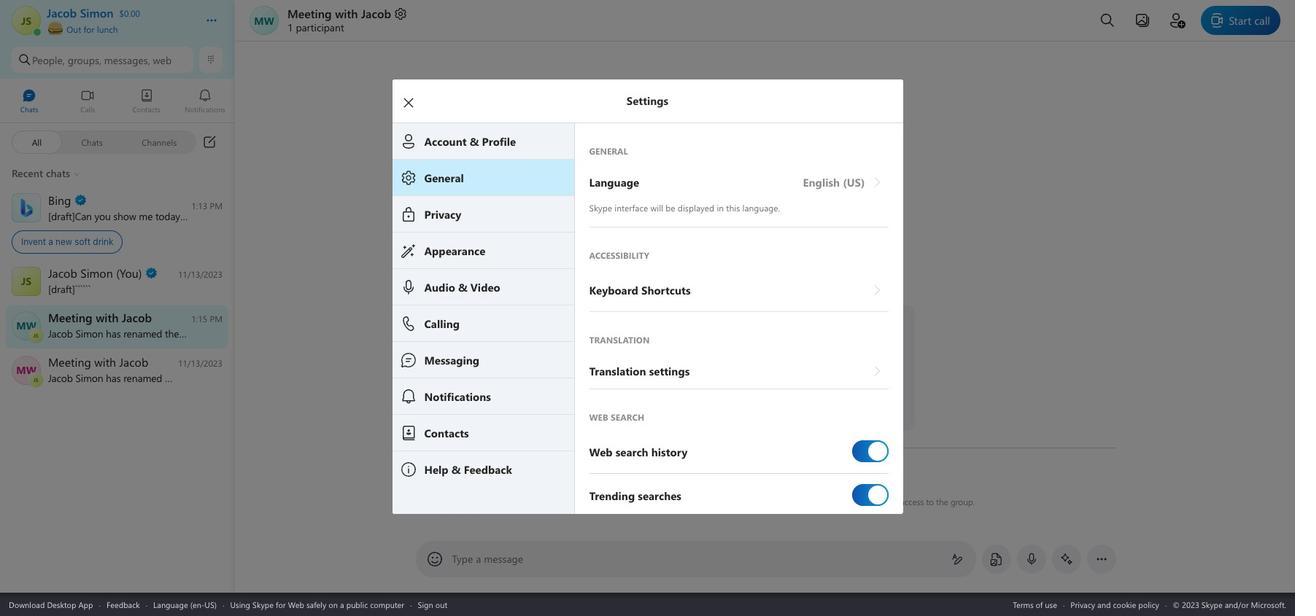 Task type: locate. For each thing, give the bounding box(es) containing it.
feedback link
[[106, 599, 140, 610]]

a right type
[[476, 552, 481, 566]]

manage
[[867, 496, 898, 508]]

1 vertical spatial simon
[[579, 496, 603, 508]]

the left group.
[[936, 496, 948, 508]]

language (en-us) link
[[153, 599, 217, 610]]

[draft]can you show me today's top trending topics on twitter?
[[48, 209, 323, 223]]

meeting with jacob
[[288, 6, 391, 21]]

1 vertical spatial for
[[276, 599, 286, 610]]

to
[[829, 467, 837, 479], [790, 496, 797, 508], [857, 496, 865, 508], [926, 496, 934, 508]]

simon left has
[[680, 467, 703, 479]]

the
[[744, 467, 756, 479], [936, 496, 948, 508]]

with
[[335, 6, 358, 21]]

for left web
[[276, 599, 286, 610]]

on right "topics"
[[275, 209, 286, 223]]

using skype for web safely on a public computer link
[[230, 599, 404, 610]]

people, groups, messages, web
[[32, 53, 172, 67]]

terms
[[1013, 599, 1034, 610]]

message
[[484, 552, 523, 566]]

2 vertical spatial jacob
[[556, 496, 577, 508]]

terms of use link
[[1013, 599, 1057, 610]]

jacob right with
[[361, 6, 391, 21]]

groups,
[[68, 53, 101, 67]]

today heading
[[415, 431, 1115, 458]]

skype
[[253, 599, 274, 610]]

visible
[[804, 467, 827, 479]]

meeting with jacob button
[[288, 6, 408, 21]]

today's
[[155, 209, 186, 223]]

out for lunch
[[64, 23, 118, 35]]

all
[[32, 136, 42, 148]]

simon left enabled
[[579, 496, 603, 508]]

for inside out for lunch button
[[84, 23, 94, 35]]

out for lunch button
[[47, 20, 191, 35]]

cookie
[[1113, 599, 1136, 610]]

to right "access"
[[926, 496, 934, 508]]

0 horizontal spatial for
[[84, 23, 94, 35]]

people,
[[32, 53, 65, 67]]

everyone
[[839, 467, 874, 479]]

on
[[275, 209, 286, 223], [329, 599, 338, 610]]

1 horizontal spatial simon
[[680, 467, 703, 479]]

chat
[[758, 467, 774, 479]]

privacy and cookie policy link
[[1071, 599, 1160, 610]]

messages,
[[104, 53, 150, 67]]

1 horizontal spatial jacob
[[556, 496, 577, 508]]

Trending searches checkbox
[[852, 479, 888, 512]]

twitter?
[[289, 209, 323, 223]]

0 horizontal spatial simon
[[579, 496, 603, 508]]

on right the safely
[[329, 599, 338, 610]]

jacob left enabled
[[556, 496, 577, 508]]

for
[[84, 23, 94, 35], [276, 599, 286, 610]]

the left chat
[[744, 467, 756, 479]]

trending
[[206, 209, 243, 223]]

1 horizontal spatial the
[[936, 496, 948, 508]]

a
[[48, 236, 53, 247], [753, 496, 757, 508], [476, 552, 481, 566], [340, 599, 344, 610]]

jacob up this
[[656, 467, 678, 479]]

settings
[[825, 496, 855, 508]]

a left link.
[[753, 496, 757, 508]]

0 vertical spatial for
[[84, 23, 94, 35]]

0 vertical spatial on
[[275, 209, 286, 223]]

0 horizontal spatial jacob
[[361, 6, 391, 21]]

tab list
[[0, 82, 234, 123]]

(en-
[[190, 599, 205, 610]]

0 vertical spatial jacob
[[361, 6, 391, 21]]

meeting
[[288, 6, 332, 21]]

1 vertical spatial jacob
[[656, 467, 678, 479]]

0 horizontal spatial the
[[744, 467, 756, 479]]

sign
[[418, 599, 433, 610]]

privacy and cookie policy
[[1071, 599, 1160, 610]]

for right out
[[84, 23, 94, 35]]

1 horizontal spatial for
[[276, 599, 286, 610]]

web
[[153, 53, 172, 67]]

0 vertical spatial simon
[[680, 467, 703, 479]]

download desktop app
[[9, 599, 93, 610]]

simon
[[680, 467, 703, 479], [579, 496, 603, 508]]

out
[[435, 599, 447, 610]]

desktop
[[47, 599, 76, 610]]

language (en-us)
[[153, 599, 217, 610]]

jacob for jacob simon has made the chat history visible to everyone
[[656, 467, 678, 479]]

jacob
[[361, 6, 391, 21], [656, 467, 678, 479], [556, 496, 577, 508]]

1 vertical spatial on
[[329, 599, 338, 610]]

[draft]can
[[48, 209, 92, 223]]

policy
[[1139, 599, 1160, 610]]

2 horizontal spatial jacob
[[656, 467, 678, 479]]

this
[[665, 496, 678, 508]]

channels
[[142, 136, 177, 148]]

invent a new soft drink
[[21, 236, 113, 247]]



Task type: vqa. For each thing, say whether or not it's contained in the screenshot.
for within the button
yes



Task type: describe. For each thing, give the bounding box(es) containing it.
group.
[[950, 496, 975, 508]]

top
[[189, 209, 204, 223]]

access
[[900, 496, 924, 508]]

Web search history checkbox
[[852, 435, 888, 468]]

link.
[[759, 496, 774, 508]]

sign out link
[[418, 599, 447, 610]]

new
[[56, 236, 72, 247]]

1 vertical spatial the
[[936, 496, 948, 508]]

show
[[113, 209, 136, 223]]

lunch
[[97, 23, 118, 35]]

has
[[706, 467, 718, 479]]

people, groups, messages, web button
[[12, 47, 193, 73]]

0 vertical spatial the
[[744, 467, 756, 479]]

use
[[1045, 599, 1057, 610]]

app
[[78, 599, 93, 610]]

joining
[[637, 496, 663, 508]]

drink
[[93, 236, 113, 247]]

privacy
[[1071, 599, 1095, 610]]

and
[[1098, 599, 1111, 610]]

0 horizontal spatial on
[[275, 209, 286, 223]]

terms of use
[[1013, 599, 1057, 610]]

out
[[67, 23, 81, 35]]

public
[[346, 599, 368, 610]]

to right visible
[[829, 467, 837, 479]]

simon for has made the chat history visible to everyone
[[680, 467, 703, 479]]

go
[[776, 496, 787, 508]]

conversation
[[680, 496, 728, 508]]

you
[[94, 209, 111, 223]]

a left public
[[340, 599, 344, 610]]

type a message
[[452, 552, 523, 566]]

download desktop app link
[[9, 599, 93, 610]]

computer
[[370, 599, 404, 610]]

general dialog
[[392, 79, 925, 518]]

of
[[1036, 599, 1043, 610]]

feedback
[[106, 599, 140, 610]]

enabled
[[605, 496, 635, 508]]

me
[[139, 209, 153, 223]]

using
[[230, 599, 250, 610]]

jacob simon enabled joining this conversation using a link. go to group settings to manage access to the group.
[[556, 496, 975, 508]]

using
[[730, 496, 750, 508]]

history
[[776, 467, 802, 479]]

to right settings
[[857, 496, 865, 508]]

us)
[[205, 599, 217, 610]]

download
[[9, 599, 45, 610]]

soft
[[75, 236, 91, 247]]

language
[[153, 599, 188, 610]]

jacob simon has made the chat history visible to everyone
[[656, 467, 874, 479]]

[draft]``````
[[48, 282, 90, 296]]

topics
[[246, 209, 272, 223]]

safely
[[306, 599, 326, 610]]

chats
[[81, 136, 103, 148]]

web
[[288, 599, 304, 610]]

sign out
[[418, 599, 447, 610]]

[draft]`````` button
[[0, 261, 234, 304]]

a left new
[[48, 236, 53, 247]]

group
[[800, 496, 823, 508]]

jacob for jacob simon enabled joining this conversation using a link. go to group settings to manage access to the group.
[[556, 496, 577, 508]]

made
[[721, 467, 742, 479]]

invent
[[21, 236, 46, 247]]

1 horizontal spatial on
[[329, 599, 338, 610]]

to right go
[[790, 496, 797, 508]]

using skype for web safely on a public computer
[[230, 599, 404, 610]]

type
[[452, 552, 473, 566]]

simon for enabled joining this conversation using a link. go to group settings to manage access to the group.
[[579, 496, 603, 508]]

Type a message text field
[[453, 552, 940, 568]]



